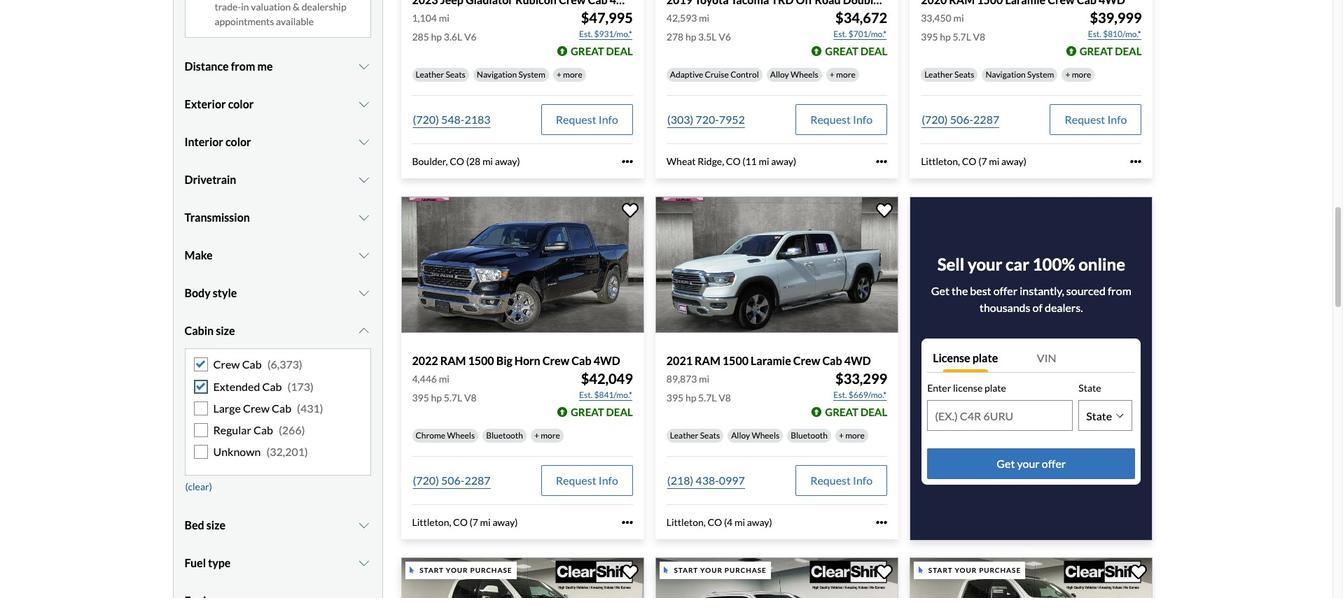 Task type: locate. For each thing, give the bounding box(es) containing it.
chevron down image inside transmission dropdown button
[[357, 213, 371, 224]]

(431)
[[297, 402, 323, 415]]

est. down $34,672
[[834, 29, 847, 39]]

1 ellipsis h image from the left
[[622, 156, 633, 167]]

more for $34,672
[[836, 69, 856, 80]]

1 horizontal spatial leather seats
[[670, 431, 720, 441]]

request info for $42,049
[[556, 474, 618, 488]]

2 start your purchase link from the left
[[656, 558, 902, 599]]

extended
[[213, 380, 260, 393]]

seats for $39,999
[[955, 69, 975, 80]]

ellipsis h image
[[622, 156, 633, 167], [876, 156, 888, 167], [1131, 156, 1142, 167]]

boulder, co (28 mi away)
[[412, 156, 520, 167]]

ellipsis h image for $39,999
[[1131, 156, 1142, 167]]

0 horizontal spatial seats
[[446, 69, 466, 80]]

get your offer
[[997, 458, 1066, 471]]

hp down 33,450
[[940, 31, 951, 43]]

hp inside 4,446 mi 395 hp 5.7l v8
[[431, 392, 442, 404]]

3 purchase from the left
[[979, 567, 1021, 575]]

1 horizontal spatial navigation system
[[986, 69, 1054, 80]]

enter
[[928, 383, 951, 395]]

0 horizontal spatial ellipsis h image
[[622, 156, 633, 167]]

1500 for $42,049
[[468, 354, 494, 368]]

0 vertical spatial alloy
[[770, 69, 789, 80]]

0 vertical spatial size
[[216, 325, 235, 338]]

alloy up 0997
[[731, 431, 750, 441]]

license plate
[[933, 352, 998, 365]]

1 4wd from the left
[[594, 354, 620, 368]]

2 horizontal spatial leather
[[925, 69, 953, 80]]

v8 inside 33,450 mi 395 hp 5.7l v8
[[973, 31, 986, 43]]

(11
[[743, 156, 757, 167]]

cab up $42,049
[[572, 354, 592, 368]]

mi inside 89,873 mi 395 hp 5.7l v8
[[699, 374, 710, 385]]

v6 right 3.6l
[[464, 31, 477, 43]]

0 horizontal spatial 2287
[[465, 474, 491, 488]]

request info button for $39,999
[[1050, 104, 1142, 135]]

est. down '$47,995'
[[579, 29, 593, 39]]

5.7l for $42,049
[[444, 392, 462, 404]]

5.7l
[[953, 31, 971, 43], [444, 392, 462, 404], [698, 392, 717, 404]]

color inside dropdown button
[[228, 98, 254, 111]]

2 system from the left
[[1028, 69, 1054, 80]]

1 horizontal spatial 2287
[[974, 113, 1000, 126]]

2 start from the left
[[674, 567, 699, 575]]

littleton, for $33,299
[[667, 517, 706, 529]]

body style button
[[185, 276, 371, 311]]

white 2019 ford f-350 super duty lariat crew cab 4wd pickup truck four-wheel drive 6-speed automatic image
[[401, 558, 644, 599]]

v8 inside 89,873 mi 395 hp 5.7l v8
[[719, 392, 731, 404]]

mouse pointer image for white 2023 ford f-150 xlt supercrew 4wd pickup truck four-wheel drive 10-speed automatic image
[[664, 568, 669, 575]]

great deal for $39,999
[[1080, 45, 1142, 58]]

great deal down est. $701/mo.* button
[[825, 45, 888, 58]]

$47,995 est. $931/mo.*
[[579, 9, 633, 39]]

0 horizontal spatial ellipsis h image
[[622, 518, 633, 529]]

0 vertical spatial plate
[[973, 352, 998, 365]]

1 vertical spatial 2287
[[465, 474, 491, 488]]

0 horizontal spatial v6
[[464, 31, 477, 43]]

(720) 506-2287 button for $39,999
[[921, 104, 1000, 135]]

great down est. $841/mo.* 'button'
[[571, 406, 604, 419]]

great deal down est. $669/mo.* button at the right bottom of the page
[[825, 406, 888, 419]]

1 horizontal spatial (720) 506-2287 button
[[921, 104, 1000, 135]]

+
[[557, 69, 562, 80], [830, 69, 835, 80], [1066, 69, 1071, 80], [534, 431, 539, 441], [839, 431, 844, 441]]

4 chevron down image from the top
[[357, 250, 371, 262]]

(218) 438-0997
[[667, 474, 745, 488]]

info for $34,672
[[853, 113, 873, 126]]

distance
[[185, 60, 229, 73]]

1 vertical spatial (720) 506-2287 button
[[412, 466, 491, 497]]

2 horizontal spatial start your purchase
[[929, 567, 1021, 575]]

ellipsis h image for $47,995
[[622, 156, 633, 167]]

mi inside 4,446 mi 395 hp 5.7l v8
[[439, 374, 450, 385]]

395 for $33,299
[[667, 392, 684, 404]]

info for $33,299
[[853, 474, 873, 488]]

exterior
[[185, 98, 226, 111]]

offer inside get your offer button
[[1042, 458, 1066, 471]]

1 vertical spatial plate
[[985, 383, 1006, 395]]

2 chevron down image from the top
[[357, 175, 371, 186]]

$33,299
[[836, 371, 888, 388]]

chevron down image for drivetrain
[[357, 175, 371, 186]]

great down the est. $810/mo.* button
[[1080, 45, 1113, 58]]

co
[[450, 156, 464, 167], [726, 156, 741, 167], [962, 156, 977, 167], [453, 517, 468, 529], [708, 517, 722, 529]]

exterior color button
[[185, 87, 371, 122]]

the
[[952, 285, 968, 298]]

1 horizontal spatial ellipsis h image
[[876, 518, 888, 529]]

(720) for $39,999
[[922, 113, 948, 126]]

alloy right control at the top right
[[770, 69, 789, 80]]

0 horizontal spatial start
[[420, 567, 444, 575]]

1 start your purchase from the left
[[420, 567, 512, 575]]

5.7l inside 89,873 mi 395 hp 5.7l v8
[[698, 392, 717, 404]]

1 horizontal spatial start
[[674, 567, 699, 575]]

0 horizontal spatial leather seats
[[416, 69, 466, 80]]

2 v6 from the left
[[719, 31, 731, 43]]

chevron down image inside body style dropdown button
[[357, 288, 371, 299]]

1 system from the left
[[519, 69, 545, 80]]

hp inside 1,104 mi 285 hp 3.6l v6
[[431, 31, 442, 43]]

est. $931/mo.* button
[[579, 27, 633, 41]]

leather for $47,995
[[416, 69, 444, 80]]

+ more
[[557, 69, 583, 80], [830, 69, 856, 80], [1066, 69, 1092, 80], [534, 431, 560, 441], [839, 431, 865, 441]]

5.7l for $33,299
[[698, 392, 717, 404]]

get inside get your offer button
[[997, 458, 1015, 471]]

request info button
[[541, 104, 633, 135], [796, 104, 888, 135], [1050, 104, 1142, 135], [541, 466, 633, 497], [796, 466, 888, 497]]

hp inside 89,873 mi 395 hp 5.7l v8
[[686, 392, 697, 404]]

color right exterior
[[228, 98, 254, 111]]

crew up extended
[[213, 358, 240, 372]]

size
[[216, 325, 235, 338], [206, 519, 226, 533]]

0 horizontal spatial start your purchase
[[420, 567, 512, 575]]

est. inside $34,672 est. $701/mo.*
[[834, 29, 847, 39]]

info for $47,995
[[599, 113, 618, 126]]

1 horizontal spatial 395
[[667, 392, 684, 404]]

cabin size
[[185, 325, 235, 338]]

$34,672
[[836, 9, 888, 26]]

est. inside $42,049 est. $841/mo.*
[[579, 390, 593, 401]]

from down online
[[1108, 285, 1132, 298]]

1 chevron down image from the top
[[357, 99, 371, 110]]

0 horizontal spatial offer
[[994, 285, 1018, 298]]

color inside dropdown button
[[226, 136, 251, 149]]

2 ellipsis h image from the left
[[876, 518, 888, 529]]

395 for $39,999
[[921, 31, 938, 43]]

color right interior
[[226, 136, 251, 149]]

4wd up $33,299
[[845, 354, 871, 368]]

v6 right 3.5l on the right top of the page
[[719, 31, 731, 43]]

+ more for $34,672
[[830, 69, 856, 80]]

navigation for $39,999
[[986, 69, 1026, 80]]

size inside dropdown button
[[216, 325, 235, 338]]

2 mouse pointer image from the left
[[919, 568, 923, 575]]

est. for $47,995
[[579, 29, 593, 39]]

0 horizontal spatial mouse pointer image
[[664, 568, 669, 575]]

395 down the 4,446
[[412, 392, 429, 404]]

2 ellipsis h image from the left
[[876, 156, 888, 167]]

boulder,
[[412, 156, 448, 167]]

1 horizontal spatial v6
[[719, 31, 731, 43]]

4wd up $42,049
[[594, 354, 620, 368]]

1 start your purchase link from the left
[[401, 558, 647, 599]]

leather down 285
[[416, 69, 444, 80]]

great deal down est. $841/mo.* 'button'
[[571, 406, 633, 419]]

color
[[228, 98, 254, 111], [226, 136, 251, 149]]

chrome
[[416, 431, 446, 441]]

size right cabin
[[216, 325, 235, 338]]

2 navigation system from the left
[[986, 69, 1054, 80]]

est. down $42,049
[[579, 390, 593, 401]]

seats for $33,299
[[700, 431, 720, 441]]

1 vertical spatial alloy wheels
[[731, 431, 780, 441]]

0 horizontal spatial 1500
[[468, 354, 494, 368]]

1 vertical spatial littleton, co (7 mi away)
[[412, 517, 518, 529]]

v6 inside 1,104 mi 285 hp 3.6l v6
[[464, 31, 477, 43]]

0 vertical spatial 2287
[[974, 113, 1000, 126]]

leather up (218)
[[670, 431, 699, 441]]

0 horizontal spatial wheels
[[447, 431, 475, 441]]

33,450
[[921, 12, 952, 24]]

2 horizontal spatial v8
[[973, 31, 986, 43]]

your for "off white 2021 gmc sierra 3500hd denali crew cab 4wd pickup truck four-wheel drive 10-speed automatic" image
[[955, 567, 977, 575]]

2 horizontal spatial 395
[[921, 31, 938, 43]]

0 vertical spatial (7
[[979, 156, 987, 167]]

0 horizontal spatial purchase
[[470, 567, 512, 575]]

start your purchase
[[420, 567, 512, 575], [674, 567, 767, 575], [929, 567, 1021, 575]]

1 horizontal spatial offer
[[1042, 458, 1066, 471]]

start for white 2023 ford f-150 xlt supercrew 4wd pickup truck four-wheel drive 10-speed automatic image mouse pointer icon
[[674, 567, 699, 575]]

2 horizontal spatial 5.7l
[[953, 31, 971, 43]]

2 horizontal spatial ellipsis h image
[[1131, 156, 1142, 167]]

sell
[[938, 255, 965, 275]]

2022
[[412, 354, 438, 368]]

1 vertical spatial offer
[[1042, 458, 1066, 471]]

395 down 89,873
[[667, 392, 684, 404]]

alloy for $33,299
[[731, 431, 750, 441]]

chevron down image inside bed size 'dropdown button'
[[357, 521, 371, 532]]

body
[[185, 287, 211, 300]]

1 start from the left
[[420, 567, 444, 575]]

start for mouse pointer image
[[420, 567, 444, 575]]

chevron down image inside cabin size dropdown button
[[357, 326, 371, 337]]

1 horizontal spatial (720) 506-2287
[[922, 113, 1000, 126]]

seats down 33,450 mi 395 hp 5.7l v8
[[955, 69, 975, 80]]

est. inside '$33,299 est. $669/mo.*'
[[834, 390, 847, 401]]

seats down 3.6l
[[446, 69, 466, 80]]

chevron down image inside the fuel type dropdown button
[[357, 559, 371, 570]]

4,446
[[412, 374, 437, 385]]

5.7l inside 4,446 mi 395 hp 5.7l v8
[[444, 392, 462, 404]]

cab up unknown (32,201)
[[254, 424, 273, 437]]

system
[[519, 69, 545, 80], [1028, 69, 1054, 80]]

395 inside 4,446 mi 395 hp 5.7l v8
[[412, 392, 429, 404]]

chevron down image for body style
[[357, 288, 371, 299]]

1500 left the "laramie"
[[723, 354, 749, 368]]

(720) 506-2287
[[922, 113, 1000, 126], [413, 474, 491, 488]]

navigation for $47,995
[[477, 69, 517, 80]]

3 chevron down image from the top
[[357, 213, 371, 224]]

leather down 33,450 mi 395 hp 5.7l v8
[[925, 69, 953, 80]]

from inside "distance from me" 'dropdown button'
[[231, 60, 255, 73]]

cab up $33,299
[[823, 354, 842, 368]]

7952
[[719, 113, 745, 126]]

0 horizontal spatial littleton, co (7 mi away)
[[412, 517, 518, 529]]

vin tab
[[1032, 345, 1136, 373]]

1500 for $33,299
[[723, 354, 749, 368]]

get your offer button
[[928, 449, 1136, 480]]

1 vertical spatial size
[[206, 519, 226, 533]]

deal for $33,299
[[861, 406, 888, 419]]

mouse pointer image for "off white 2021 gmc sierra 3500hd denali crew cab 4wd pickup truck four-wheel drive 10-speed automatic" image
[[919, 568, 923, 575]]

littleton, for $39,999
[[921, 156, 960, 167]]

1 vertical spatial color
[[226, 136, 251, 149]]

great down est. $701/mo.* button
[[825, 45, 859, 58]]

1 horizontal spatial start your purchase
[[674, 567, 767, 575]]

deal for $34,672
[[861, 45, 888, 58]]

1 horizontal spatial (7
[[979, 156, 987, 167]]

exterior color
[[185, 98, 254, 111]]

(6,373)
[[267, 358, 302, 372]]

mi inside 33,450 mi 395 hp 5.7l v8
[[954, 12, 964, 24]]

ellipsis h image for $34,672
[[876, 156, 888, 167]]

1 ram from the left
[[440, 354, 466, 368]]

est. down $33,299
[[834, 390, 847, 401]]

1 horizontal spatial v8
[[719, 392, 731, 404]]

large
[[213, 402, 241, 415]]

1 horizontal spatial leather
[[670, 431, 699, 441]]

0 horizontal spatial system
[[519, 69, 545, 80]]

1 mouse pointer image from the left
[[664, 568, 669, 575]]

1 horizontal spatial 506-
[[950, 113, 974, 126]]

2 horizontal spatial littleton,
[[921, 156, 960, 167]]

1,104 mi 285 hp 3.6l v6
[[412, 12, 477, 43]]

0 vertical spatial from
[[231, 60, 255, 73]]

info
[[599, 113, 618, 126], [853, 113, 873, 126], [1108, 113, 1127, 126], [599, 474, 618, 488], [853, 474, 873, 488]]

1 vertical spatial alloy
[[731, 431, 750, 441]]

cab up extended cab (173)
[[242, 358, 262, 372]]

great deal for $33,299
[[825, 406, 888, 419]]

2 horizontal spatial start
[[929, 567, 953, 575]]

1 horizontal spatial alloy
[[770, 69, 789, 80]]

unknown (32,201)
[[213, 446, 308, 459]]

1 horizontal spatial navigation
[[986, 69, 1026, 80]]

deal down $669/mo.*
[[861, 406, 888, 419]]

ram right 2022
[[440, 354, 466, 368]]

start your purchase for white 2023 ford f-150 xlt supercrew 4wd pickup truck four-wheel drive 10-speed automatic image mouse pointer icon
[[674, 567, 767, 575]]

instantly,
[[1020, 285, 1065, 298]]

2 horizontal spatial start your purchase link
[[910, 558, 1156, 599]]

size inside 'dropdown button'
[[206, 519, 226, 533]]

(7 for $39,999
[[979, 156, 987, 167]]

v8 inside 4,446 mi 395 hp 5.7l v8
[[464, 392, 477, 404]]

purchase
[[470, 567, 512, 575], [725, 567, 767, 575], [979, 567, 1021, 575]]

0 vertical spatial alloy wheels
[[770, 69, 819, 80]]

hp down 89,873
[[686, 392, 697, 404]]

license plate tab
[[928, 345, 1032, 373]]

bed size button
[[185, 509, 371, 544]]

size right bed
[[206, 519, 226, 533]]

1 horizontal spatial start your purchase link
[[656, 558, 902, 599]]

chevron down image inside "distance from me" 'dropdown button'
[[357, 61, 371, 72]]

+ for $42,049
[[534, 431, 539, 441]]

1 horizontal spatial system
[[1028, 69, 1054, 80]]

chevron down image inside "make" dropdown button
[[357, 250, 371, 262]]

1 horizontal spatial 5.7l
[[698, 392, 717, 404]]

your inside button
[[1017, 458, 1040, 471]]

0 horizontal spatial alloy
[[731, 431, 750, 441]]

1 horizontal spatial ram
[[695, 354, 721, 368]]

bed
[[185, 519, 204, 533]]

chevron down image
[[357, 99, 371, 110], [357, 175, 371, 186], [357, 213, 371, 224], [357, 250, 371, 262], [357, 326, 371, 337]]

2287 for $42,049
[[465, 474, 491, 488]]

great deal
[[571, 45, 633, 58], [825, 45, 888, 58], [1080, 45, 1142, 58], [571, 406, 633, 419], [825, 406, 888, 419]]

co for $33,299
[[708, 517, 722, 529]]

leather seats up (218) 438-0997
[[670, 431, 720, 441]]

2 horizontal spatial purchase
[[979, 567, 1021, 575]]

0 vertical spatial color
[[228, 98, 254, 111]]

395 inside 89,873 mi 395 hp 5.7l v8
[[667, 392, 684, 404]]

+ for $39,999
[[1066, 69, 1071, 80]]

2 horizontal spatial wheels
[[791, 69, 819, 80]]

mouse pointer image
[[664, 568, 669, 575], [919, 568, 923, 575]]

2 start your purchase from the left
[[674, 567, 767, 575]]

33,450 mi 395 hp 5.7l v8
[[921, 12, 986, 43]]

1 ellipsis h image from the left
[[622, 518, 633, 529]]

from left me
[[231, 60, 255, 73]]

0 horizontal spatial get
[[931, 285, 950, 298]]

1 horizontal spatial wheels
[[752, 431, 780, 441]]

5 chevron down image from the top
[[357, 326, 371, 337]]

(303)
[[667, 113, 694, 126]]

0 horizontal spatial 5.7l
[[444, 392, 462, 404]]

wheels
[[791, 69, 819, 80], [447, 431, 475, 441], [752, 431, 780, 441]]

seats
[[446, 69, 466, 80], [955, 69, 975, 80], [700, 431, 720, 441]]

chevron down image for transmission
[[357, 213, 371, 224]]

est. down the $39,999 on the right
[[1088, 29, 1102, 39]]

great deal for $47,995
[[571, 45, 633, 58]]

1 horizontal spatial littleton, co (7 mi away)
[[921, 156, 1027, 167]]

2 horizontal spatial leather seats
[[925, 69, 975, 80]]

395 inside 33,450 mi 395 hp 5.7l v8
[[921, 31, 938, 43]]

plate
[[973, 352, 998, 365], [985, 383, 1006, 395]]

1 navigation system from the left
[[477, 69, 545, 80]]

request info button for $47,995
[[541, 104, 633, 135]]

2 horizontal spatial seats
[[955, 69, 975, 80]]

1 horizontal spatial bluetooth
[[791, 431, 828, 441]]

littleton, co (4 mi away)
[[667, 517, 772, 529]]

1 vertical spatial (7
[[470, 517, 478, 529]]

purchase for "white 2019 ford f-350 super duty lariat crew cab 4wd pickup truck four-wheel drive 6-speed automatic" image
[[470, 567, 512, 575]]

1 chevron down image from the top
[[357, 61, 371, 72]]

0 vertical spatial (720) 506-2287 button
[[921, 104, 1000, 135]]

3 start your purchase from the left
[[929, 567, 1021, 575]]

leather seats down 3.6l
[[416, 69, 466, 80]]

1 horizontal spatial get
[[997, 458, 1015, 471]]

1 purchase from the left
[[470, 567, 512, 575]]

offer inside get the best offer instantly, sourced from thousands of dealers.
[[994, 285, 1018, 298]]

0 vertical spatial (720) 506-2287
[[922, 113, 1000, 126]]

tab list
[[928, 345, 1136, 373]]

est. inside $47,995 est. $931/mo.*
[[579, 29, 593, 39]]

request for $39,999
[[1065, 113, 1106, 126]]

v6 inside 42,593 mi 278 hp 3.5l v6
[[719, 31, 731, 43]]

online
[[1079, 255, 1126, 275]]

0 horizontal spatial (7
[[470, 517, 478, 529]]

1 vertical spatial 506-
[[441, 474, 465, 488]]

hp inside 42,593 mi 278 hp 3.5l v6
[[686, 31, 697, 43]]

great down est. $669/mo.* button at the right bottom of the page
[[825, 406, 859, 419]]

Enter license plate field
[[928, 401, 1073, 431]]

0 horizontal spatial ram
[[440, 354, 466, 368]]

cab up (266)
[[272, 402, 291, 415]]

away) for $42,049
[[493, 517, 518, 529]]

unknown
[[213, 446, 261, 459]]

0 horizontal spatial littleton,
[[412, 517, 451, 529]]

leather seats down 33,450 mi 395 hp 5.7l v8
[[925, 69, 975, 80]]

great deal down the est. $810/mo.* button
[[1080, 45, 1142, 58]]

1500
[[468, 354, 494, 368], [723, 354, 749, 368]]

hp down the 4,446
[[431, 392, 442, 404]]

42,593
[[667, 12, 697, 24]]

enter license plate
[[928, 383, 1006, 395]]

mi inside 1,104 mi 285 hp 3.6l v6
[[439, 12, 450, 24]]

interior
[[185, 136, 223, 149]]

1 vertical spatial from
[[1108, 285, 1132, 298]]

0 vertical spatial 506-
[[950, 113, 974, 126]]

deal down $810/mo.*
[[1115, 45, 1142, 58]]

4,446 mi 395 hp 5.7l v8
[[412, 374, 477, 404]]

2 navigation from the left
[[986, 69, 1026, 80]]

navigation system for $47,995
[[477, 69, 545, 80]]

info for $42,049
[[599, 474, 618, 488]]

0 horizontal spatial v8
[[464, 392, 477, 404]]

hp for $39,999
[[940, 31, 951, 43]]

ivory white tri-coat pearlcoat 2021 ram 1500 laramie crew cab 4wd pickup truck four-wheel drive 8-speed automatic image
[[656, 197, 899, 333]]

away)
[[495, 156, 520, 167], [771, 156, 797, 167], [1002, 156, 1027, 167], [493, 517, 518, 529], [747, 517, 772, 529]]

5 chevron down image from the top
[[357, 559, 371, 570]]

(720) inside (720) 548-2183 button
[[413, 113, 439, 126]]

littleton, for $42,049
[[412, 517, 451, 529]]

littleton, co (7 mi away) for $39,999
[[921, 156, 1027, 167]]

(720) 506-2287 button for $42,049
[[412, 466, 491, 497]]

3 start from the left
[[929, 567, 953, 575]]

5.7l inside 33,450 mi 395 hp 5.7l v8
[[953, 31, 971, 43]]

$701/mo.*
[[849, 29, 887, 39]]

est.
[[579, 29, 593, 39], [834, 29, 847, 39], [1088, 29, 1102, 39], [579, 390, 593, 401], [834, 390, 847, 401]]

chevron down image for bed size
[[357, 521, 371, 532]]

white 2023 ford f-150 xlt supercrew 4wd pickup truck four-wheel drive 10-speed automatic image
[[656, 558, 899, 599]]

0 horizontal spatial navigation
[[477, 69, 517, 80]]

0 vertical spatial littleton, co (7 mi away)
[[921, 156, 1027, 167]]

1 horizontal spatial 1500
[[723, 354, 749, 368]]

chevron down image inside drivetrain dropdown button
[[357, 175, 371, 186]]

0 horizontal spatial 395
[[412, 392, 429, 404]]

4 chevron down image from the top
[[357, 521, 371, 532]]

alloy wheels up 0997
[[731, 431, 780, 441]]

leather for $39,999
[[925, 69, 953, 80]]

ram right 2021
[[695, 354, 721, 368]]

1 vertical spatial (720) 506-2287
[[413, 474, 491, 488]]

great down est. $931/mo.* button
[[571, 45, 604, 58]]

395 down 33,450
[[921, 31, 938, 43]]

alloy wheels right control at the top right
[[770, 69, 819, 80]]

alloy wheels for $33,299
[[731, 431, 780, 441]]

chevron down image inside interior color dropdown button
[[357, 137, 371, 148]]

deal down $841/mo.*
[[606, 406, 633, 419]]

1 horizontal spatial littleton,
[[667, 517, 706, 529]]

hp right 285
[[431, 31, 442, 43]]

1 horizontal spatial 4wd
[[845, 354, 871, 368]]

license
[[953, 383, 983, 395]]

size for bed size
[[206, 519, 226, 533]]

hp right 278
[[686, 31, 697, 43]]

purchase for "off white 2021 gmc sierra 3500hd denali crew cab 4wd pickup truck four-wheel drive 10-speed automatic" image
[[979, 567, 1021, 575]]

0 horizontal spatial from
[[231, 60, 255, 73]]

1 vertical spatial get
[[997, 458, 1015, 471]]

3 chevron down image from the top
[[357, 288, 371, 299]]

offer
[[994, 285, 1018, 298], [1042, 458, 1066, 471]]

deal down the $931/mo.*
[[606, 45, 633, 58]]

get left the
[[931, 285, 950, 298]]

2 ram from the left
[[695, 354, 721, 368]]

hp for $47,995
[[431, 31, 442, 43]]

2 chevron down image from the top
[[357, 137, 371, 148]]

0 horizontal spatial 506-
[[441, 474, 465, 488]]

hp for $42,049
[[431, 392, 442, 404]]

est. inside '$39,999 est. $810/mo.*'
[[1088, 29, 1102, 39]]

more
[[563, 69, 583, 80], [836, 69, 856, 80], [1072, 69, 1092, 80], [541, 431, 560, 441], [846, 431, 865, 441]]

chevron down image for exterior color
[[357, 99, 371, 110]]

0 horizontal spatial start your purchase link
[[401, 558, 647, 599]]

2 1500 from the left
[[723, 354, 749, 368]]

seats for $47,995
[[446, 69, 466, 80]]

1 horizontal spatial ellipsis h image
[[876, 156, 888, 167]]

seats up 438-
[[700, 431, 720, 441]]

crew up regular cab (266)
[[243, 402, 270, 415]]

chevron down image
[[357, 61, 371, 72], [357, 137, 371, 148], [357, 288, 371, 299], [357, 521, 371, 532], [357, 559, 371, 570]]

chevron down image for interior color
[[357, 137, 371, 148]]

1 navigation from the left
[[477, 69, 517, 80]]

$42,049 est. $841/mo.*
[[579, 371, 633, 401]]

0 horizontal spatial (720) 506-2287
[[413, 474, 491, 488]]

ellipsis h image for $42,049
[[622, 518, 633, 529]]

deal down $701/mo.*
[[861, 45, 888, 58]]

diamond black crys 2022 ram 1500 big horn crew cab 4wd pickup truck four-wheel drive 8-speed automatic image
[[401, 197, 644, 333]]

(720) 506-2287 for $39,999
[[922, 113, 1000, 126]]

2 purchase from the left
[[725, 567, 767, 575]]

great deal down est. $931/mo.* button
[[571, 45, 633, 58]]

chevron down image inside exterior color dropdown button
[[357, 99, 371, 110]]

1 1500 from the left
[[468, 354, 494, 368]]

co for $42,049
[[453, 517, 468, 529]]

car
[[1006, 255, 1030, 275]]

great for $33,299
[[825, 406, 859, 419]]

$669/mo.*
[[849, 390, 887, 401]]

1 horizontal spatial mouse pointer image
[[919, 568, 923, 575]]

system for $39,999
[[1028, 69, 1054, 80]]

3 ellipsis h image from the left
[[1131, 156, 1142, 167]]

get down enter license plate "field" at the right bottom
[[997, 458, 1015, 471]]

interior color
[[185, 136, 251, 149]]

0 horizontal spatial 4wd
[[594, 354, 620, 368]]

1 v6 from the left
[[464, 31, 477, 43]]

1500 left big
[[468, 354, 494, 368]]

get inside get the best offer instantly, sourced from thousands of dealers.
[[931, 285, 950, 298]]

hp inside 33,450 mi 395 hp 5.7l v8
[[940, 31, 951, 43]]

away) for $47,995
[[495, 156, 520, 167]]

ellipsis h image
[[622, 518, 633, 529], [876, 518, 888, 529]]

3 start your purchase link from the left
[[910, 558, 1156, 599]]

start your purchase for "off white 2021 gmc sierra 3500hd denali crew cab 4wd pickup truck four-wheel drive 10-speed automatic" image's mouse pointer icon
[[929, 567, 1021, 575]]

request info for $33,299
[[811, 474, 873, 488]]

0 vertical spatial offer
[[994, 285, 1018, 298]]

1 horizontal spatial purchase
[[725, 567, 767, 575]]



Task type: vqa. For each thing, say whether or not it's contained in the screenshot.


Task type: describe. For each thing, give the bounding box(es) containing it.
info for $39,999
[[1108, 113, 1127, 126]]

chevron down image for fuel type
[[357, 559, 371, 570]]

wheels for $33,299
[[752, 431, 780, 441]]

395 for $42,049
[[412, 392, 429, 404]]

regular
[[213, 424, 251, 437]]

distance from me button
[[185, 49, 371, 84]]

body style
[[185, 287, 237, 300]]

+ more for $39,999
[[1066, 69, 1092, 80]]

get for get your offer
[[997, 458, 1015, 471]]

2 4wd from the left
[[845, 354, 871, 368]]

(303) 720-7952 button
[[667, 104, 746, 135]]

chevron down image for make
[[357, 250, 371, 262]]

1 bluetooth from the left
[[486, 431, 523, 441]]

regular cab (266)
[[213, 424, 305, 437]]

+ more for $47,995
[[557, 69, 583, 80]]

2022 ram 1500 big horn crew cab 4wd
[[412, 354, 620, 368]]

(218) 438-0997 button
[[667, 466, 746, 497]]

wheels for $34,672
[[791, 69, 819, 80]]

est. for $33,299
[[834, 390, 847, 401]]

wheat
[[667, 156, 696, 167]]

alloy wheels for $34,672
[[770, 69, 819, 80]]

leather for $33,299
[[670, 431, 699, 441]]

crew right horn
[[543, 354, 570, 368]]

request for $34,672
[[811, 113, 851, 126]]

deal for $47,995
[[606, 45, 633, 58]]

adaptive
[[670, 69, 703, 80]]

off white 2021 gmc sierra 3500hd denali crew cab 4wd pickup truck four-wheel drive 10-speed automatic image
[[910, 558, 1153, 599]]

request info for $39,999
[[1065, 113, 1127, 126]]

(32,201)
[[266, 446, 308, 459]]

laramie
[[751, 354, 791, 368]]

$810/mo.*
[[1103, 29, 1141, 39]]

alloy for $34,672
[[770, 69, 789, 80]]

drivetrain button
[[185, 163, 371, 198]]

$39,999
[[1090, 9, 1142, 26]]

bed size
[[185, 519, 226, 533]]

mi inside 42,593 mi 278 hp 3.5l v6
[[699, 12, 710, 24]]

great deal for $34,672
[[825, 45, 888, 58]]

color for interior color
[[226, 136, 251, 149]]

adaptive cruise control
[[670, 69, 759, 80]]

great deal for $42,049
[[571, 406, 633, 419]]

state
[[1079, 383, 1102, 395]]

fuel
[[185, 557, 206, 570]]

(720) for $47,995
[[413, 113, 439, 126]]

type
[[208, 557, 231, 570]]

sourced
[[1067, 285, 1106, 298]]

from inside get the best offer instantly, sourced from thousands of dealers.
[[1108, 285, 1132, 298]]

more for $47,995
[[563, 69, 583, 80]]

+ for $47,995
[[557, 69, 562, 80]]

large crew cab (431)
[[213, 402, 323, 415]]

cabin size button
[[185, 314, 371, 349]]

make button
[[185, 238, 371, 274]]

purchase for white 2023 ford f-150 xlt supercrew 4wd pickup truck four-wheel drive 10-speed automatic image
[[725, 567, 767, 575]]

est. for $42,049
[[579, 390, 593, 401]]

leather seats for $33,299
[[670, 431, 720, 441]]

89,873
[[667, 374, 697, 385]]

chevron down image for cabin size
[[357, 326, 371, 337]]

make
[[185, 249, 213, 262]]

request info button for $33,299
[[796, 466, 888, 497]]

co for $47,995
[[450, 156, 464, 167]]

(28
[[466, 156, 481, 167]]

mouse pointer image
[[410, 568, 414, 575]]

89,873 mi 395 hp 5.7l v8
[[667, 374, 731, 404]]

color for exterior color
[[228, 98, 254, 111]]

(218)
[[667, 474, 694, 488]]

me
[[257, 60, 273, 73]]

distance from me
[[185, 60, 273, 73]]

hp for $33,299
[[686, 392, 697, 404]]

+ for $34,672
[[830, 69, 835, 80]]

2021 ram 1500 laramie crew cab 4wd
[[667, 354, 871, 368]]

request for $42,049
[[556, 474, 597, 488]]

chrome wheels
[[416, 431, 475, 441]]

start your purchase for mouse pointer image
[[420, 567, 512, 575]]

3.6l
[[444, 31, 462, 43]]

v8 for $39,999
[[973, 31, 986, 43]]

more for $39,999
[[1072, 69, 1092, 80]]

ram for $42,049
[[440, 354, 466, 368]]

license
[[933, 352, 971, 365]]

size for cabin size
[[216, 325, 235, 338]]

co for $39,999
[[962, 156, 977, 167]]

away) for $39,999
[[1002, 156, 1027, 167]]

request info button for $42,049
[[541, 466, 633, 497]]

(720) 548-2183 button
[[412, 104, 491, 135]]

cruise
[[705, 69, 729, 80]]

ridge,
[[698, 156, 724, 167]]

1,104
[[412, 12, 437, 24]]

$47,995
[[581, 9, 633, 26]]

2021
[[667, 354, 693, 368]]

transmission button
[[185, 201, 371, 236]]

your for "white 2019 ford f-350 super duty lariat crew cab 4wd pickup truck four-wheel drive 6-speed automatic" image
[[446, 567, 468, 575]]

(266)
[[279, 424, 305, 437]]

0997
[[719, 474, 745, 488]]

3.5l
[[698, 31, 717, 43]]

control
[[731, 69, 759, 80]]

get for get the best offer instantly, sourced from thousands of dealers.
[[931, 285, 950, 298]]

style
[[213, 287, 237, 300]]

(7 for $42,049
[[470, 517, 478, 529]]

278
[[667, 31, 684, 43]]

2287 for $39,999
[[974, 113, 1000, 126]]

leather seats for $47,995
[[416, 69, 466, 80]]

of
[[1033, 301, 1043, 315]]

drivetrain
[[185, 173, 236, 187]]

request info for $47,995
[[556, 113, 618, 126]]

fuel type button
[[185, 547, 371, 582]]

est. $841/mo.* button
[[579, 389, 633, 403]]

(clear) button
[[185, 477, 213, 498]]

transmission
[[185, 211, 250, 224]]

big
[[496, 354, 513, 368]]

est. $669/mo.* button
[[833, 389, 888, 403]]

littleton, co (7 mi away) for $42,049
[[412, 517, 518, 529]]

more for $42,049
[[541, 431, 560, 441]]

5.7l for $39,999
[[953, 31, 971, 43]]

crew right the "laramie"
[[793, 354, 820, 368]]

best
[[970, 285, 992, 298]]

thousands
[[980, 301, 1031, 315]]

506- for $42,049
[[441, 474, 465, 488]]

cab up large crew cab (431)
[[262, 380, 282, 393]]

get the best offer instantly, sourced from thousands of dealers.
[[931, 285, 1132, 315]]

sell your car 100% online
[[938, 255, 1126, 275]]

2183
[[465, 113, 491, 126]]

system for $47,995
[[519, 69, 545, 80]]

548-
[[441, 113, 465, 126]]

hp for $34,672
[[686, 31, 697, 43]]

285
[[412, 31, 429, 43]]

100%
[[1033, 255, 1076, 275]]

$34,672 est. $701/mo.*
[[834, 9, 888, 39]]

navigation system for $39,999
[[986, 69, 1054, 80]]

v8 for $33,299
[[719, 392, 731, 404]]

720-
[[696, 113, 719, 126]]

plate inside license plate 'tab'
[[973, 352, 998, 365]]

fuel type
[[185, 557, 231, 570]]

leather seats for $39,999
[[925, 69, 975, 80]]

interior color button
[[185, 125, 371, 160]]

(clear)
[[185, 481, 212, 493]]

(4
[[724, 517, 733, 529]]

crew cab (6,373)
[[213, 358, 302, 372]]

$841/mo.*
[[594, 390, 632, 401]]

$931/mo.*
[[594, 29, 632, 39]]

great for $47,995
[[571, 45, 604, 58]]

$42,049
[[581, 371, 633, 388]]

request for $33,299
[[811, 474, 851, 488]]

est. $810/mo.* button
[[1088, 27, 1142, 41]]

request info for $34,672
[[811, 113, 873, 126]]

+ more for $42,049
[[534, 431, 560, 441]]

2 bluetooth from the left
[[791, 431, 828, 441]]

tab list containing license plate
[[928, 345, 1136, 373]]

great for $42,049
[[571, 406, 604, 419]]

start for "off white 2021 gmc sierra 3500hd denali crew cab 4wd pickup truck four-wheel drive 10-speed automatic" image's mouse pointer icon
[[929, 567, 953, 575]]

request for $47,995
[[556, 113, 597, 126]]

vin
[[1037, 352, 1057, 365]]

great for $39,999
[[1080, 45, 1113, 58]]

(720) 548-2183
[[413, 113, 491, 126]]



